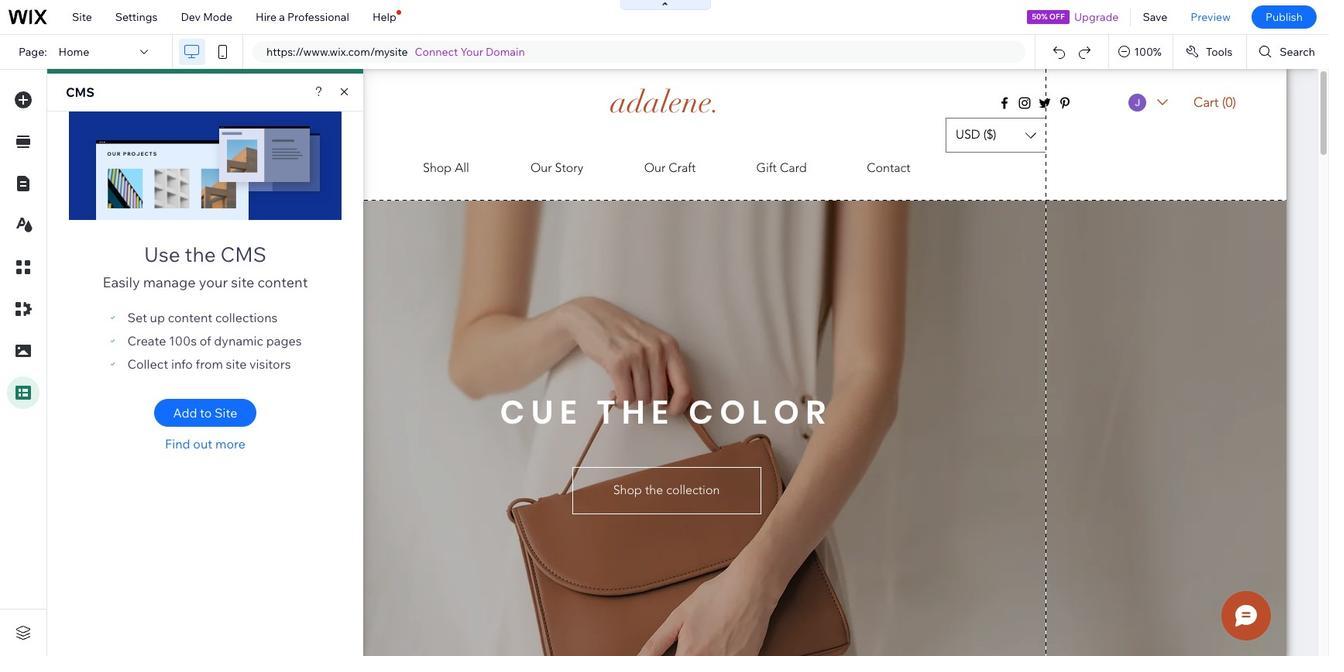 Task type: describe. For each thing, give the bounding box(es) containing it.
1 vertical spatial site
[[226, 356, 247, 372]]

info
[[171, 356, 193, 372]]

easily
[[103, 273, 140, 291]]

your
[[199, 273, 228, 291]]

collect
[[127, 356, 168, 372]]

find out more
[[165, 436, 245, 452]]

add to site
[[173, 405, 237, 421]]

a
[[279, 10, 285, 24]]

100%
[[1134, 45, 1162, 59]]

0 vertical spatial site
[[72, 10, 92, 24]]

manage
[[143, 273, 196, 291]]

tools
[[1206, 45, 1233, 59]]

set up content collections
[[127, 310, 278, 325]]

create 100s of dynamic pages
[[127, 333, 302, 349]]

hire
[[256, 10, 277, 24]]

find
[[165, 436, 190, 452]]

https://www.wix.com/mysite connect your domain
[[266, 45, 525, 59]]

the
[[185, 242, 216, 267]]

save
[[1143, 10, 1168, 24]]

search
[[1280, 45, 1315, 59]]

collections
[[215, 310, 278, 325]]

out
[[193, 436, 213, 452]]

site inside button
[[215, 405, 237, 421]]

create
[[127, 333, 166, 349]]

50%
[[1032, 12, 1048, 22]]

find out more button
[[154, 436, 256, 452]]

home
[[59, 45, 89, 59]]

visitors
[[249, 356, 291, 372]]

upgrade
[[1074, 10, 1119, 24]]

of
[[200, 333, 211, 349]]

off
[[1049, 12, 1065, 22]]

https://www.wix.com/mysite
[[266, 45, 408, 59]]

1 vertical spatial content
[[168, 310, 213, 325]]

content inside use the cms easily manage your site content
[[258, 273, 308, 291]]



Task type: locate. For each thing, give the bounding box(es) containing it.
collect info from site visitors
[[127, 356, 291, 372]]

1 horizontal spatial cms
[[220, 242, 266, 267]]

preview button
[[1179, 0, 1242, 34]]

dev mode
[[181, 10, 232, 24]]

connect
[[415, 45, 458, 59]]

cms
[[66, 84, 94, 100], [220, 242, 266, 267]]

settings
[[115, 10, 158, 24]]

0 horizontal spatial cms
[[66, 84, 94, 100]]

site
[[231, 273, 254, 291], [226, 356, 247, 372]]

site up home
[[72, 10, 92, 24]]

up
[[150, 310, 165, 325]]

preview
[[1191, 10, 1231, 24]]

site inside use the cms easily manage your site content
[[231, 273, 254, 291]]

domain
[[486, 45, 525, 59]]

professional
[[287, 10, 349, 24]]

dev
[[181, 10, 201, 24]]

add
[[173, 405, 197, 421]]

more
[[215, 436, 245, 452]]

add to site button
[[154, 399, 256, 427]]

save button
[[1131, 0, 1179, 34]]

use
[[144, 242, 180, 267]]

dynamic
[[214, 333, 263, 349]]

content
[[258, 273, 308, 291], [168, 310, 213, 325]]

site right your
[[231, 273, 254, 291]]

0 horizontal spatial site
[[72, 10, 92, 24]]

0 vertical spatial site
[[231, 273, 254, 291]]

0 vertical spatial cms
[[66, 84, 94, 100]]

help
[[372, 10, 396, 24]]

search button
[[1247, 35, 1329, 69]]

1 horizontal spatial content
[[258, 273, 308, 291]]

1 horizontal spatial site
[[215, 405, 237, 421]]

mode
[[203, 10, 232, 24]]

50% off
[[1032, 12, 1065, 22]]

publish button
[[1252, 5, 1317, 29]]

100% button
[[1109, 35, 1173, 69]]

cms up your
[[220, 242, 266, 267]]

pages
[[266, 333, 302, 349]]

cms inside use the cms easily manage your site content
[[220, 242, 266, 267]]

site right to at the left bottom
[[215, 405, 237, 421]]

0 horizontal spatial content
[[168, 310, 213, 325]]

site
[[72, 10, 92, 24], [215, 405, 237, 421]]

0 vertical spatial content
[[258, 273, 308, 291]]

cms down home
[[66, 84, 94, 100]]

site down the dynamic
[[226, 356, 247, 372]]

use the cms easily manage your site content
[[103, 242, 308, 291]]

100s
[[169, 333, 197, 349]]

from
[[196, 356, 223, 372]]

publish
[[1266, 10, 1303, 24]]

your
[[461, 45, 483, 59]]

hire a professional
[[256, 10, 349, 24]]

1 vertical spatial cms
[[220, 242, 266, 267]]

tools button
[[1173, 35, 1247, 69]]

to
[[200, 405, 212, 421]]

set
[[127, 310, 147, 325]]

content up collections
[[258, 273, 308, 291]]

content up 100s
[[168, 310, 213, 325]]

1 vertical spatial site
[[215, 405, 237, 421]]



Task type: vqa. For each thing, say whether or not it's contained in the screenshot.
Section:
no



